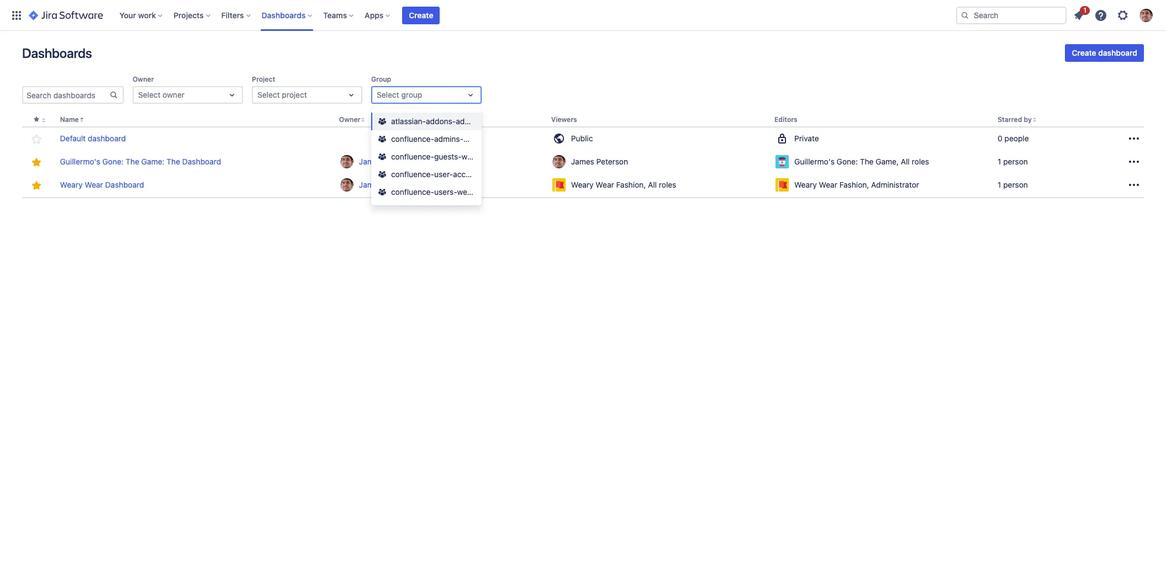 Task type: describe. For each thing, give the bounding box(es) containing it.
help image
[[1094, 9, 1108, 22]]

your profile and settings image
[[1140, 9, 1153, 22]]

peterson up weary wear fashion, all roles
[[596, 157, 628, 166]]

name button
[[60, 115, 79, 124]]

appswitcher icon image
[[10, 9, 23, 22]]

more image for weary wear fashion, administrator
[[1127, 179, 1141, 192]]

1 vertical spatial roles
[[659, 180, 676, 190]]

users-
[[434, 187, 457, 197]]

select for select project
[[257, 90, 280, 99]]

weary wear dashboard link
[[60, 180, 144, 191]]

addons-
[[426, 117, 456, 126]]

Search field
[[956, 6, 1067, 24]]

confluence- for guests-
[[391, 152, 434, 161]]

guillermo's gone: the game: the dashboard
[[60, 157, 221, 166]]

dashboards inside popup button
[[262, 10, 306, 20]]

projects
[[174, 10, 204, 20]]

weary wear fashion, administrator
[[794, 180, 919, 190]]

weary for weary wear dashboard
[[60, 180, 83, 190]]

project
[[282, 90, 307, 99]]

james peterson link for james peterson
[[339, 154, 542, 170]]

wear for weary wear fashion, administrator
[[819, 180, 837, 190]]

james peterson for weary
[[359, 180, 416, 190]]

primary element
[[7, 0, 956, 31]]

people
[[1005, 134, 1029, 143]]

viewers
[[551, 115, 577, 124]]

star guillermo's gone: the game: the dashboard image
[[30, 156, 43, 169]]

wear for weary wear fashion, all roles
[[596, 180, 614, 190]]

dashboards details element
[[22, 113, 1144, 198]]

banner containing your work
[[0, 0, 1166, 31]]

default
[[60, 134, 86, 143]]

select group
[[377, 90, 422, 99]]

create button
[[402, 6, 440, 24]]

1 person for guillermo's gone: the game, all roles
[[998, 157, 1028, 166]]

starred by button
[[998, 115, 1032, 124]]

access-
[[453, 170, 481, 179]]

gone: for game:
[[102, 157, 124, 166]]

weary for weary wear fashion, all roles
[[571, 180, 594, 190]]

confluence-admins-wearywear
[[391, 134, 502, 144]]

dashboard for default dashboard
[[88, 134, 126, 143]]

wearywear for confluence-admins-wearywear
[[463, 134, 502, 144]]

dashboard for create dashboard
[[1098, 48, 1137, 57]]

default dashboard link
[[60, 133, 126, 144]]

group
[[371, 75, 391, 83]]

guillermo's for guillermo's gone: the game, all roles
[[794, 157, 835, 166]]

search image
[[961, 11, 969, 20]]

teams button
[[320, 6, 358, 24]]

0 horizontal spatial all
[[648, 180, 657, 190]]

your work
[[119, 10, 156, 20]]

open image for project
[[345, 88, 358, 102]]

more image for guillermo's gone: the game, all roles
[[1127, 155, 1141, 169]]

select owner
[[138, 90, 184, 99]]

confluence- for admins-
[[391, 134, 434, 144]]

0 vertical spatial admins-
[[434, 134, 463, 144]]

Project text field
[[257, 89, 260, 101]]

star default dashboard image
[[30, 133, 43, 146]]

0 people
[[998, 134, 1029, 143]]

your
[[119, 10, 136, 20]]

public
[[571, 134, 593, 143]]

wearywear for confluence-users-wearywear
[[457, 187, 496, 197]]

guests-
[[434, 152, 462, 161]]

default dashboard
[[60, 134, 126, 143]]

your work button
[[116, 6, 167, 24]]

Search dashboards text field
[[23, 87, 109, 103]]

confluence-users-wearywear
[[391, 187, 496, 197]]

work
[[138, 10, 156, 20]]

projects button
[[170, 6, 215, 24]]

wearywear for confluence-guests-wearywear
[[462, 152, 500, 161]]

starred by
[[998, 115, 1032, 124]]

owner inside 'dashboards details' element
[[339, 115, 360, 124]]



Task type: locate. For each thing, give the bounding box(es) containing it.
1 vertical spatial more image
[[1127, 179, 1141, 192]]

the right game:
[[166, 157, 180, 166]]

1 vertical spatial dashboards
[[22, 45, 92, 61]]

1 wear from the left
[[85, 180, 103, 190]]

james
[[359, 157, 382, 166], [571, 157, 594, 166], [359, 180, 382, 190]]

create for create
[[409, 10, 433, 20]]

the for guillermo's gone: the game: the dashboard
[[126, 157, 139, 166]]

0 horizontal spatial create
[[409, 10, 433, 20]]

filters
[[221, 10, 244, 20]]

1 open image from the left
[[345, 88, 358, 102]]

2 person from the top
[[1003, 180, 1028, 190]]

person for guillermo's gone: the game, all roles
[[1003, 157, 1028, 166]]

weary right star weary wear dashboard image
[[60, 180, 83, 190]]

0 horizontal spatial fashion,
[[616, 180, 646, 190]]

peterson
[[384, 157, 416, 166], [596, 157, 628, 166], [384, 180, 416, 190]]

1 more image from the top
[[1127, 155, 1141, 169]]

1 vertical spatial create
[[1072, 48, 1096, 57]]

more image
[[1127, 155, 1141, 169], [1127, 179, 1141, 192]]

dashboard right game:
[[182, 157, 221, 166]]

open image up admin
[[464, 88, 477, 102]]

0 vertical spatial roles
[[912, 157, 929, 166]]

3 the from the left
[[860, 157, 874, 166]]

weary wear fashion, all roles
[[571, 180, 676, 190]]

person
[[1003, 157, 1028, 166], [1003, 180, 1028, 190]]

2 gone: from the left
[[837, 157, 858, 166]]

0 horizontal spatial dashboards
[[22, 45, 92, 61]]

open image for group
[[464, 88, 477, 102]]

1 vertical spatial all
[[648, 180, 657, 190]]

1 horizontal spatial fashion,
[[839, 180, 869, 190]]

james peterson for james
[[359, 157, 416, 166]]

2 weary from the left
[[571, 180, 594, 190]]

dashboard down settings image
[[1098, 48, 1137, 57]]

select down group
[[377, 90, 399, 99]]

0 horizontal spatial roles
[[659, 180, 676, 190]]

2 1 person from the top
[[998, 180, 1028, 190]]

user-
[[434, 170, 453, 179]]

1 vertical spatial person
[[1003, 180, 1028, 190]]

1 horizontal spatial select
[[257, 90, 280, 99]]

open image up owner button
[[345, 88, 358, 102]]

2 more image from the top
[[1127, 179, 1141, 192]]

2 confluence- from the top
[[391, 152, 434, 161]]

wearywear
[[463, 134, 502, 144], [462, 152, 500, 161], [511, 170, 549, 179], [457, 187, 496, 197]]

2 open image from the left
[[464, 88, 477, 102]]

weary down public
[[571, 180, 594, 190]]

1 gone: from the left
[[102, 157, 124, 166]]

0 vertical spatial create
[[409, 10, 433, 20]]

3 select from the left
[[377, 90, 399, 99]]

fashion,
[[616, 180, 646, 190], [839, 180, 869, 190]]

3 confluence- from the top
[[391, 170, 434, 179]]

create
[[409, 10, 433, 20], [1072, 48, 1096, 57]]

james for weary
[[359, 180, 382, 190]]

dashboard
[[182, 157, 221, 166], [105, 180, 144, 190]]

weary
[[60, 180, 83, 190], [571, 180, 594, 190], [794, 180, 817, 190]]

guillermo's down default
[[60, 157, 100, 166]]

peterson left users-
[[384, 180, 416, 190]]

the left game:
[[126, 157, 139, 166]]

0 horizontal spatial guillermo's
[[60, 157, 100, 166]]

notifications image
[[1072, 9, 1085, 22]]

open image
[[345, 88, 358, 102], [464, 88, 477, 102]]

admins- up guests-
[[434, 134, 463, 144]]

0 vertical spatial 1 person
[[998, 157, 1028, 166]]

create right 'apps' dropdown button
[[409, 10, 433, 20]]

project
[[252, 75, 275, 83]]

admin
[[456, 117, 478, 126]]

2 horizontal spatial the
[[860, 157, 874, 166]]

gone: up weary wear fashion, administrator
[[837, 157, 858, 166]]

1 vertical spatial dashboard
[[88, 134, 126, 143]]

confluence-
[[391, 134, 434, 144], [391, 152, 434, 161], [391, 170, 434, 179], [391, 187, 434, 197]]

1 vertical spatial dashboard
[[105, 180, 144, 190]]

fashion, for all
[[616, 180, 646, 190]]

1 vertical spatial owner
[[339, 115, 360, 124]]

atlassian-
[[391, 117, 426, 126]]

1 guillermo's from the left
[[60, 157, 100, 166]]

1 horizontal spatial the
[[166, 157, 180, 166]]

0 vertical spatial owner
[[133, 75, 154, 83]]

confluence-user-access-admins-wearywear
[[391, 170, 549, 179]]

admins-
[[434, 134, 463, 144], [481, 170, 511, 179]]

confluence- for users-
[[391, 187, 434, 197]]

weary wear dashboard
[[60, 180, 144, 190]]

0 vertical spatial dashboard
[[1098, 48, 1137, 57]]

the left game,
[[860, 157, 874, 166]]

dashboard right default
[[88, 134, 126, 143]]

1 vertical spatial 1
[[998, 157, 1001, 166]]

2 fashion, from the left
[[839, 180, 869, 190]]

filters button
[[218, 6, 255, 24]]

1 horizontal spatial open image
[[464, 88, 477, 102]]

0 horizontal spatial gone:
[[102, 157, 124, 166]]

1 person
[[998, 157, 1028, 166], [998, 180, 1028, 190]]

james peterson link down confluence-guests-wearywear
[[339, 177, 542, 193]]

1 horizontal spatial dashboard
[[1098, 48, 1137, 57]]

1 inside banner
[[1083, 6, 1087, 14]]

select
[[138, 90, 161, 99], [257, 90, 280, 99], [377, 90, 399, 99]]

create for create dashboard
[[1072, 48, 1096, 57]]

james peterson link
[[339, 154, 542, 170], [339, 177, 542, 193]]

0 horizontal spatial owner
[[133, 75, 154, 83]]

select for select group
[[377, 90, 399, 99]]

game:
[[141, 157, 164, 166]]

2 the from the left
[[166, 157, 180, 166]]

banner
[[0, 0, 1166, 31]]

wear for weary wear dashboard
[[85, 180, 103, 190]]

1 vertical spatial 1 person
[[998, 180, 1028, 190]]

0 vertical spatial james peterson link
[[339, 154, 542, 170]]

1 horizontal spatial all
[[901, 157, 910, 166]]

peterson for james
[[384, 157, 416, 166]]

open image
[[225, 88, 239, 102]]

create dashboard button
[[1065, 44, 1144, 62]]

1 horizontal spatial admins-
[[481, 170, 511, 179]]

1 fashion, from the left
[[616, 180, 646, 190]]

0 vertical spatial all
[[901, 157, 910, 166]]

all
[[901, 157, 910, 166], [648, 180, 657, 190]]

gone: up weary wear dashboard
[[102, 157, 124, 166]]

wear
[[85, 180, 103, 190], [596, 180, 614, 190], [819, 180, 837, 190]]

dashboard inside "button"
[[1098, 48, 1137, 57]]

owner button
[[339, 115, 360, 124]]

weary down private
[[794, 180, 817, 190]]

1 horizontal spatial gone:
[[837, 157, 858, 166]]

by
[[1024, 115, 1032, 124]]

teams
[[323, 10, 347, 20]]

weary for weary wear fashion, administrator
[[794, 180, 817, 190]]

dashboard down guillermo's gone: the game: the dashboard link
[[105, 180, 144, 190]]

atlassian-addons-admin
[[391, 117, 478, 126]]

create inside "button"
[[1072, 48, 1096, 57]]

dashboard
[[1098, 48, 1137, 57], [88, 134, 126, 143]]

1 horizontal spatial guillermo's
[[794, 157, 835, 166]]

create inside button
[[409, 10, 433, 20]]

gone: for game,
[[837, 157, 858, 166]]

owner
[[133, 75, 154, 83], [339, 115, 360, 124]]

0 horizontal spatial dashboard
[[105, 180, 144, 190]]

1 vertical spatial admins-
[[481, 170, 511, 179]]

star weary wear dashboard image
[[30, 179, 43, 192]]

peterson for weary
[[384, 180, 416, 190]]

apps
[[365, 10, 384, 20]]

3 wear from the left
[[819, 180, 837, 190]]

0 vertical spatial dashboard
[[182, 157, 221, 166]]

1 select from the left
[[138, 90, 161, 99]]

1 weary from the left
[[60, 180, 83, 190]]

3 weary from the left
[[794, 180, 817, 190]]

2 horizontal spatial select
[[377, 90, 399, 99]]

1 horizontal spatial dashboards
[[262, 10, 306, 20]]

roles
[[912, 157, 929, 166], [659, 180, 676, 190]]

james peterson link down confluence-admins-wearywear
[[339, 154, 542, 170]]

guillermo's gone: the game: the dashboard link
[[60, 156, 221, 167]]

apps button
[[361, 6, 395, 24]]

private
[[794, 134, 819, 143]]

1 james peterson link from the top
[[339, 154, 542, 170]]

1 the from the left
[[126, 157, 139, 166]]

1 vertical spatial james peterson link
[[339, 177, 542, 193]]

gone:
[[102, 157, 124, 166], [837, 157, 858, 166]]

dashboards right the filters popup button
[[262, 10, 306, 20]]

1 horizontal spatial weary
[[571, 180, 594, 190]]

2 vertical spatial 1
[[998, 180, 1001, 190]]

dashboards up search dashboards text field
[[22, 45, 92, 61]]

select left owner
[[138, 90, 161, 99]]

1 1 person from the top
[[998, 157, 1028, 166]]

gone: inside guillermo's gone: the game: the dashboard link
[[102, 157, 124, 166]]

guillermo's down private
[[794, 157, 835, 166]]

2 james peterson link from the top
[[339, 177, 542, 193]]

admins- right 'user-'
[[481, 170, 511, 179]]

more image
[[1127, 132, 1141, 145]]

1
[[1083, 6, 1087, 14], [998, 157, 1001, 166], [998, 180, 1001, 190]]

0 vertical spatial dashboards
[[262, 10, 306, 20]]

create down notifications icon
[[1072, 48, 1096, 57]]

2 horizontal spatial wear
[[819, 180, 837, 190]]

game,
[[876, 157, 899, 166]]

1 for weary wear fashion, administrator
[[998, 180, 1001, 190]]

0 horizontal spatial the
[[126, 157, 139, 166]]

2 wear from the left
[[596, 180, 614, 190]]

editors
[[774, 115, 797, 124]]

0
[[998, 134, 1003, 143]]

the
[[126, 157, 139, 166], [166, 157, 180, 166], [860, 157, 874, 166]]

guillermo's for guillermo's gone: the game: the dashboard
[[60, 157, 100, 166]]

0 vertical spatial more image
[[1127, 155, 1141, 169]]

guillermo's gone: the game, all roles
[[794, 157, 929, 166]]

1 for guillermo's gone: the game, all roles
[[998, 157, 1001, 166]]

0 vertical spatial 1
[[1083, 6, 1087, 14]]

1 horizontal spatial create
[[1072, 48, 1096, 57]]

0 horizontal spatial select
[[138, 90, 161, 99]]

2 horizontal spatial weary
[[794, 180, 817, 190]]

0 horizontal spatial open image
[[345, 88, 358, 102]]

dashboards button
[[258, 6, 317, 24]]

james for james
[[359, 157, 382, 166]]

jira software image
[[29, 9, 103, 22], [29, 9, 103, 22]]

owner
[[163, 90, 184, 99]]

the for guillermo's gone: the game, all roles
[[860, 157, 874, 166]]

select down project
[[257, 90, 280, 99]]

guillermo's
[[60, 157, 100, 166], [794, 157, 835, 166]]

group
[[401, 90, 422, 99]]

2 select from the left
[[257, 90, 280, 99]]

person for weary wear fashion, administrator
[[1003, 180, 1028, 190]]

0 vertical spatial person
[[1003, 157, 1028, 166]]

administrator
[[871, 180, 919, 190]]

1 person for weary wear fashion, administrator
[[998, 180, 1028, 190]]

name
[[60, 115, 79, 124]]

1 horizontal spatial roles
[[912, 157, 929, 166]]

1 confluence- from the top
[[391, 134, 434, 144]]

peterson down atlassian-
[[384, 157, 416, 166]]

confluence-guests-wearywear
[[391, 152, 500, 161]]

settings image
[[1116, 9, 1130, 22]]

4 confluence- from the top
[[391, 187, 434, 197]]

1 horizontal spatial owner
[[339, 115, 360, 124]]

starred
[[998, 115, 1022, 124]]

fashion, for administrator
[[839, 180, 869, 190]]

confluence- for user-
[[391, 170, 434, 179]]

dashboards
[[262, 10, 306, 20], [22, 45, 92, 61]]

james peterson link for weary wear fashion, all roles
[[339, 177, 542, 193]]

create dashboard
[[1072, 48, 1137, 57]]

select for select owner
[[138, 90, 161, 99]]

1 person from the top
[[1003, 157, 1028, 166]]

0 horizontal spatial admins-
[[434, 134, 463, 144]]

select project
[[257, 90, 307, 99]]

2 guillermo's from the left
[[794, 157, 835, 166]]

0 horizontal spatial wear
[[85, 180, 103, 190]]

0 horizontal spatial weary
[[60, 180, 83, 190]]

Owner text field
[[138, 89, 140, 101]]

0 horizontal spatial dashboard
[[88, 134, 126, 143]]

Group text field
[[377, 89, 379, 101]]

james peterson
[[359, 157, 416, 166], [571, 157, 628, 166], [359, 180, 416, 190]]

1 horizontal spatial dashboard
[[182, 157, 221, 166]]

1 horizontal spatial wear
[[596, 180, 614, 190]]



Task type: vqa. For each thing, say whether or not it's contained in the screenshot.
List view view
no



